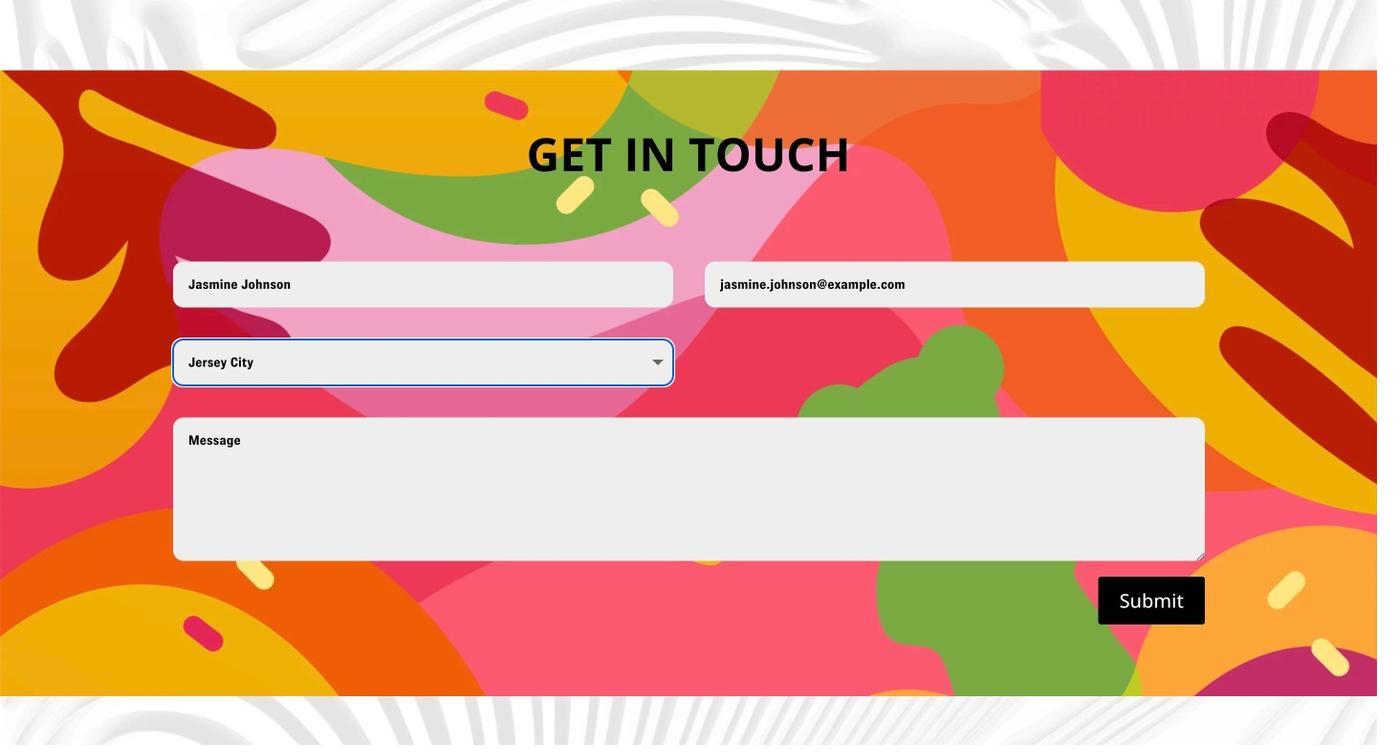 Task type: vqa. For each thing, say whether or not it's contained in the screenshot.
DY W-TEXTURE_1910X1080_DY LOGO (3)
no



Task type: describe. For each thing, give the bounding box(es) containing it.
Email Address text field
[[705, 262, 1206, 308]]

Message text field
[[173, 418, 1206, 561]]



Task type: locate. For each thing, give the bounding box(es) containing it.
Name text field
[[173, 262, 673, 308]]



